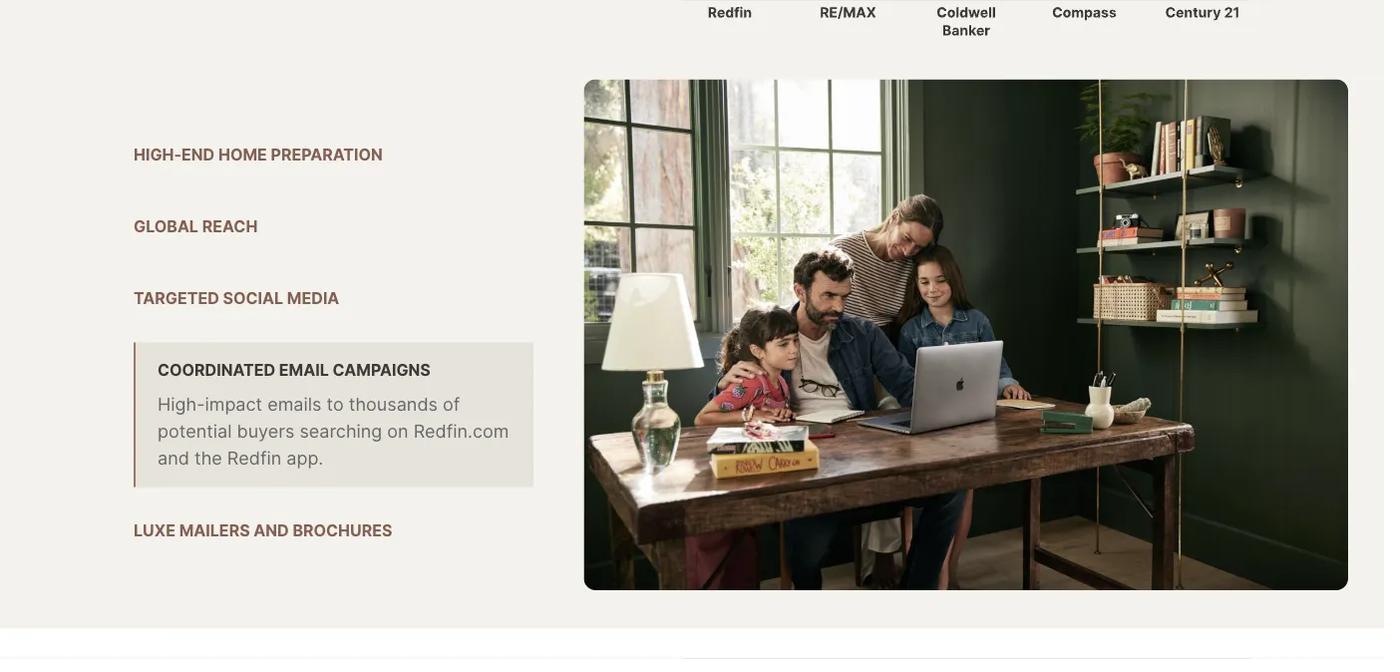 Task type: locate. For each thing, give the bounding box(es) containing it.
and right mailers
[[254, 521, 289, 541]]

email
[[279, 360, 329, 380]]

thousands
[[349, 393, 438, 415]]

emails
[[268, 393, 322, 415]]

luxe
[[134, 521, 176, 541]]

1 vertical spatial and
[[254, 521, 289, 541]]

coordinated
[[158, 360, 275, 380]]

potential
[[158, 420, 232, 442]]

app.
[[287, 447, 324, 469]]

high- up global
[[134, 145, 182, 164]]

high-
[[134, 145, 182, 164], [158, 393, 205, 415]]

high- inside high-impact emails to thousands of potential buyers searching on redfin.com and the redfin app.
[[158, 393, 205, 415]]

0 vertical spatial and
[[158, 447, 189, 469]]

brochures
[[293, 521, 393, 541]]

on
[[387, 420, 409, 442]]

targeted
[[134, 289, 219, 308]]

1 vertical spatial high-
[[158, 393, 205, 415]]

0 horizontal spatial and
[[158, 447, 189, 469]]

high- for impact
[[158, 393, 205, 415]]

and
[[158, 447, 189, 469], [254, 521, 289, 541]]

brokerage stats chart image
[[682, 0, 1251, 39]]

targeted social media
[[134, 289, 340, 308]]

impact
[[205, 393, 263, 415]]

home
[[218, 145, 267, 164]]

the
[[194, 447, 222, 469]]

luxe mailers and brochures
[[134, 521, 393, 541]]

high- up potential at the left bottom of the page
[[158, 393, 205, 415]]

preparation
[[271, 145, 383, 164]]

0 vertical spatial high-
[[134, 145, 182, 164]]

to
[[327, 393, 344, 415]]

1 horizontal spatial and
[[254, 521, 289, 541]]

coordinated email campaigns
[[158, 360, 431, 380]]

and down potential at the left bottom of the page
[[158, 447, 189, 469]]



Task type: describe. For each thing, give the bounding box(es) containing it.
mailers
[[179, 521, 250, 541]]

high-impact emails to thousands of potential buyers searching on redfin.com and the redfin app. tab list
[[134, 127, 534, 559]]

global
[[134, 217, 198, 236]]

media
[[287, 289, 340, 308]]

high-end home preparation
[[134, 145, 383, 164]]

buyers
[[237, 420, 295, 442]]

global reach
[[134, 217, 258, 236]]

reach
[[202, 217, 258, 236]]

campaigns
[[333, 360, 431, 380]]

social
[[223, 289, 283, 308]]

end
[[182, 145, 215, 164]]

high- for end
[[134, 145, 182, 164]]

of
[[443, 393, 460, 415]]

a family looking at a laptop screen image
[[584, 79, 1349, 590]]

high-impact emails to thousands of potential buyers searching on redfin.com and the redfin app. tab
[[134, 342, 534, 487]]

searching
[[300, 420, 382, 442]]

and inside high-impact emails to thousands of potential buyers searching on redfin.com and the redfin app.
[[158, 447, 189, 469]]

high-impact emails to thousands of potential buyers searching on redfin.com and the redfin app.
[[158, 393, 509, 469]]

redfin
[[227, 447, 282, 469]]

redfin.com
[[414, 420, 509, 442]]



Task type: vqa. For each thing, say whether or not it's contained in the screenshot.
submit search icon
no



